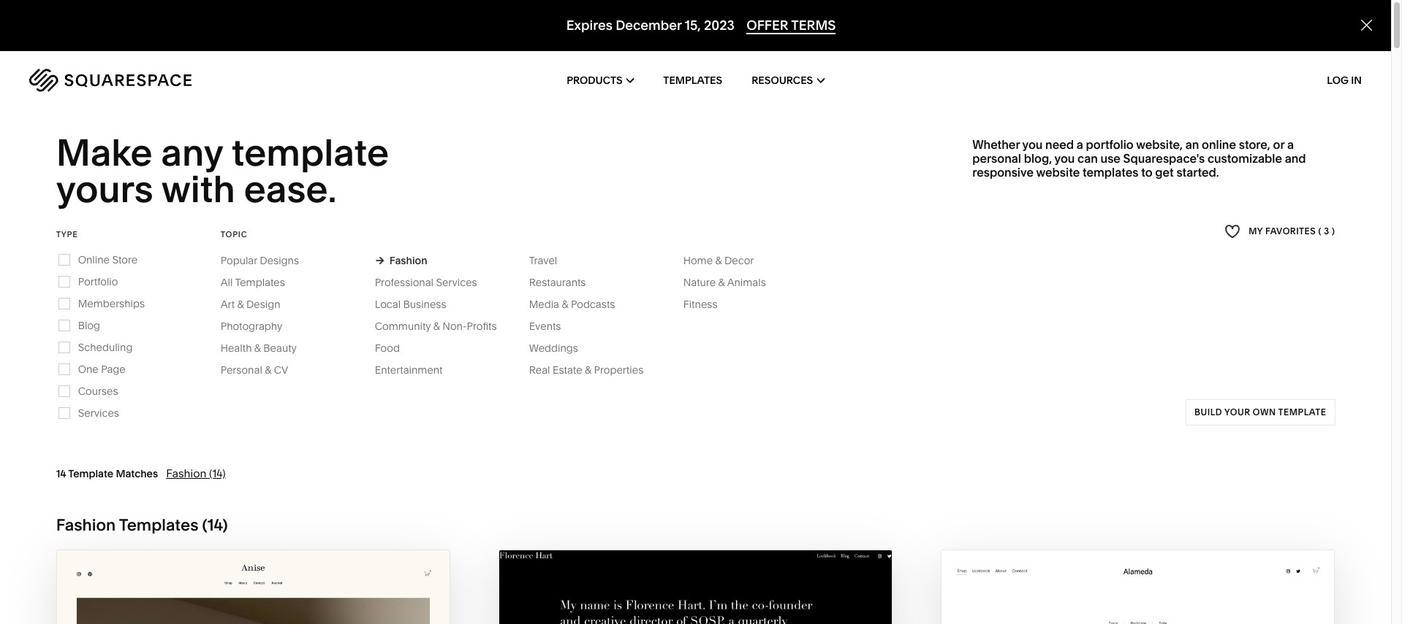 Task type: vqa. For each thing, say whether or not it's contained in the screenshot.
Grow your audience
no



Task type: describe. For each thing, give the bounding box(es) containing it.
build
[[1194, 407, 1222, 418]]

local business link
[[375, 298, 461, 311]]

2023
[[704, 17, 735, 34]]

) for my favorites ( 3 )
[[1332, 226, 1335, 237]]

squarespace's
[[1123, 151, 1205, 166]]

weddings
[[529, 342, 578, 355]]

events
[[529, 320, 561, 333]]

health & beauty link
[[221, 342, 311, 355]]

photography link
[[221, 320, 297, 333]]

get
[[1155, 165, 1174, 180]]

personal
[[972, 151, 1021, 166]]

community & non-profits
[[375, 320, 497, 333]]

terms
[[791, 17, 836, 34]]

entertainment link
[[375, 364, 457, 377]]

& for design
[[237, 298, 244, 311]]

design
[[246, 298, 280, 311]]

online
[[78, 253, 110, 267]]

page
[[101, 363, 126, 376]]

can
[[1078, 151, 1098, 166]]

store
[[112, 253, 138, 267]]

1 horizontal spatial you
[[1054, 151, 1075, 166]]

non-
[[442, 320, 467, 333]]

art & design
[[221, 298, 280, 311]]

properties
[[594, 364, 643, 377]]

portfolio
[[78, 275, 118, 289]]

one page
[[78, 363, 126, 376]]

scheduling
[[78, 341, 133, 354]]

build your own template button
[[1185, 400, 1335, 426]]

fashion (14)
[[166, 467, 226, 481]]

art
[[221, 298, 235, 311]]

15,
[[685, 17, 701, 34]]

3
[[1324, 226, 1329, 237]]

professional services link
[[375, 276, 492, 289]]

art & design link
[[221, 298, 295, 311]]

or
[[1273, 137, 1284, 152]]

online
[[1202, 137, 1236, 152]]

personal
[[221, 364, 262, 377]]

templates
[[1083, 165, 1139, 180]]

& for cv
[[265, 364, 271, 377]]

my favorites ( 3 ) link
[[1225, 222, 1335, 242]]

online store
[[78, 253, 138, 267]]

and
[[1285, 151, 1306, 166]]

december
[[616, 17, 682, 34]]

ease.
[[244, 167, 337, 212]]

fashion (14) link
[[166, 467, 226, 481]]

alameda image
[[942, 551, 1334, 625]]

log
[[1327, 74, 1349, 87]]

started.
[[1176, 165, 1219, 180]]

) for fashion templates ( 14 )
[[223, 516, 228, 536]]

template inside button
[[1278, 407, 1326, 418]]

travel link
[[529, 254, 572, 267]]

home
[[683, 254, 713, 267]]

cv
[[274, 364, 288, 377]]

your
[[1224, 407, 1250, 418]]

& for non-
[[433, 320, 440, 333]]

travel
[[529, 254, 557, 267]]

resources button
[[752, 51, 824, 110]]

favorites
[[1265, 226, 1316, 237]]

one
[[78, 363, 99, 376]]

products button
[[567, 51, 634, 110]]

2 a from the left
[[1287, 137, 1294, 152]]

whether
[[972, 137, 1020, 152]]

( for 3
[[1318, 226, 1322, 237]]

health
[[221, 342, 252, 355]]

templates for fashion templates ( 14 )
[[119, 516, 198, 536]]

health & beauty
[[221, 342, 297, 355]]

anise image
[[57, 551, 449, 625]]

local business
[[375, 298, 446, 311]]

media & podcasts
[[529, 298, 615, 311]]

popular
[[221, 254, 257, 267]]

real estate & properties
[[529, 364, 643, 377]]

fashion for fashion
[[389, 254, 427, 267]]

media & podcasts link
[[529, 298, 630, 311]]

fitness
[[683, 298, 717, 311]]

topic
[[221, 229, 248, 240]]



Task type: locate. For each thing, give the bounding box(es) containing it.
squarespace logo link
[[29, 69, 296, 92]]

1 horizontal spatial fashion
[[166, 467, 206, 481]]

& right estate
[[585, 364, 591, 377]]

build your own template
[[1194, 407, 1326, 418]]

1 vertical spatial )
[[223, 516, 228, 536]]

offer
[[746, 17, 788, 34]]

1 a from the left
[[1077, 137, 1083, 152]]

1 vertical spatial 14
[[207, 516, 223, 536]]

squarespace logo image
[[29, 69, 192, 92]]

fashion up the professional
[[389, 254, 427, 267]]

0 horizontal spatial (
[[202, 516, 207, 536]]

business
[[403, 298, 446, 311]]

decor
[[724, 254, 754, 267]]

& right media
[[562, 298, 568, 311]]

& right nature
[[718, 276, 725, 289]]

& for beauty
[[254, 342, 261, 355]]

responsive
[[972, 165, 1034, 180]]

0 vertical spatial )
[[1332, 226, 1335, 237]]

0 vertical spatial services
[[436, 276, 477, 289]]

0 vertical spatial (
[[1318, 226, 1322, 237]]

whether you need a portfolio website, an online store, or a personal blog, you can use squarespace's customizable and responsive website templates to get started.
[[972, 137, 1306, 180]]

(
[[1318, 226, 1322, 237], [202, 516, 207, 536]]

( left 3
[[1318, 226, 1322, 237]]

services
[[436, 276, 477, 289], [78, 407, 119, 420]]

profits
[[467, 320, 497, 333]]

14 left template
[[56, 468, 66, 481]]

expires december 15, 2023
[[566, 17, 735, 34]]

template
[[68, 468, 113, 481]]

& right home
[[715, 254, 722, 267]]

0 vertical spatial 14
[[56, 468, 66, 481]]

1 vertical spatial templates
[[235, 276, 285, 289]]

) right 3
[[1332, 226, 1335, 237]]

fashion
[[389, 254, 427, 267], [166, 467, 206, 481], [56, 516, 116, 536]]

fashion down template
[[56, 516, 116, 536]]

1 horizontal spatial 14
[[207, 516, 223, 536]]

log             in
[[1327, 74, 1362, 87]]

my
[[1249, 226, 1263, 237]]

& for decor
[[715, 254, 722, 267]]

courses
[[78, 385, 118, 398]]

expires
[[566, 17, 613, 34]]

my favorites ( 3 )
[[1249, 226, 1335, 237]]

fashion for fashion templates ( 14 )
[[56, 516, 116, 536]]

make any template yours with ease.
[[56, 130, 397, 212]]

popular designs link
[[221, 254, 314, 267]]

community
[[375, 320, 431, 333]]

any
[[161, 130, 223, 175]]

& for podcasts
[[562, 298, 568, 311]]

templates link
[[663, 51, 722, 110]]

store,
[[1239, 137, 1270, 152]]

all
[[221, 276, 233, 289]]

type
[[56, 229, 78, 240]]

designs
[[260, 254, 299, 267]]

0 horizontal spatial services
[[78, 407, 119, 420]]

a right "or"
[[1287, 137, 1294, 152]]

1 vertical spatial template
[[1278, 407, 1326, 418]]

1 horizontal spatial template
[[1278, 407, 1326, 418]]

use
[[1101, 151, 1121, 166]]

entertainment
[[375, 364, 443, 377]]

14 down (14)
[[207, 516, 223, 536]]

resources
[[752, 74, 813, 87]]

make any template yours with ease. main content
[[0, 0, 1402, 625]]

offer terms
[[746, 17, 836, 34]]

with
[[161, 167, 235, 212]]

personal & cv link
[[221, 364, 303, 377]]

( down fashion (14)
[[202, 516, 207, 536]]

restaurants
[[529, 276, 586, 289]]

1 vertical spatial fashion
[[166, 467, 206, 481]]

in
[[1351, 74, 1362, 87]]

templates down 15,
[[663, 74, 722, 87]]

& left cv
[[265, 364, 271, 377]]

14
[[56, 468, 66, 481], [207, 516, 223, 536]]

a
[[1077, 137, 1083, 152], [1287, 137, 1294, 152]]

0 horizontal spatial 14
[[56, 468, 66, 481]]

0 horizontal spatial fashion
[[56, 516, 116, 536]]

nature & animals
[[683, 276, 766, 289]]

blog,
[[1024, 151, 1052, 166]]

1 horizontal spatial services
[[436, 276, 477, 289]]

nature & animals link
[[683, 276, 781, 289]]

1 horizontal spatial )
[[1332, 226, 1335, 237]]

14 template matches
[[56, 468, 158, 481]]

0 horizontal spatial a
[[1077, 137, 1083, 152]]

0 vertical spatial template
[[231, 130, 389, 175]]

fashion for fashion (14)
[[166, 467, 206, 481]]

events link
[[529, 320, 576, 333]]

1 vertical spatial (
[[202, 516, 207, 536]]

nature
[[683, 276, 716, 289]]

real
[[529, 364, 550, 377]]

you left can
[[1054, 151, 1075, 166]]

hart image
[[499, 551, 892, 625]]

website,
[[1136, 137, 1183, 152]]

0 horizontal spatial )
[[223, 516, 228, 536]]

make
[[56, 130, 152, 175]]

yours
[[56, 167, 153, 212]]

services up business
[[436, 276, 477, 289]]

blog
[[78, 319, 100, 332]]

beauty
[[263, 342, 297, 355]]

1 horizontal spatial (
[[1318, 226, 1322, 237]]

0 vertical spatial fashion
[[389, 254, 427, 267]]

( for 14
[[202, 516, 207, 536]]

to
[[1141, 165, 1153, 180]]

professional
[[375, 276, 434, 289]]

0 horizontal spatial template
[[231, 130, 389, 175]]

templates down popular designs
[[235, 276, 285, 289]]

estate
[[553, 364, 582, 377]]

2 vertical spatial templates
[[119, 516, 198, 536]]

website
[[1036, 165, 1080, 180]]

all templates link
[[221, 276, 300, 289]]

) down (14)
[[223, 516, 228, 536]]

0 horizontal spatial templates
[[119, 516, 198, 536]]

2 horizontal spatial templates
[[663, 74, 722, 87]]

2 vertical spatial fashion
[[56, 516, 116, 536]]

1 horizontal spatial a
[[1287, 137, 1294, 152]]

& right art
[[237, 298, 244, 311]]

(14)
[[209, 467, 226, 481]]

products
[[567, 74, 623, 87]]

& right the health
[[254, 342, 261, 355]]

templates
[[663, 74, 722, 87], [235, 276, 285, 289], [119, 516, 198, 536]]

a right need
[[1077, 137, 1083, 152]]

templates for all templates
[[235, 276, 285, 289]]

0 horizontal spatial you
[[1022, 137, 1043, 152]]

own
[[1253, 407, 1276, 418]]

real estate & properties link
[[529, 364, 658, 377]]

&
[[715, 254, 722, 267], [718, 276, 725, 289], [237, 298, 244, 311], [562, 298, 568, 311], [433, 320, 440, 333], [254, 342, 261, 355], [265, 364, 271, 377], [585, 364, 591, 377]]

services down courses
[[78, 407, 119, 420]]

template
[[231, 130, 389, 175], [1278, 407, 1326, 418]]

you
[[1022, 137, 1043, 152], [1054, 151, 1075, 166]]

popular designs
[[221, 254, 299, 267]]

food
[[375, 342, 400, 355]]

template inside the make any template yours with ease.
[[231, 130, 389, 175]]

photography
[[221, 320, 282, 333]]

podcasts
[[571, 298, 615, 311]]

log             in link
[[1327, 74, 1362, 87]]

professional services
[[375, 276, 477, 289]]

local
[[375, 298, 401, 311]]

fashion left (14)
[[166, 467, 206, 481]]

portfolio
[[1086, 137, 1134, 152]]

0 vertical spatial templates
[[663, 74, 722, 87]]

you left need
[[1022, 137, 1043, 152]]

& for animals
[[718, 276, 725, 289]]

1 vertical spatial services
[[78, 407, 119, 420]]

2 horizontal spatial fashion
[[389, 254, 427, 267]]

1 horizontal spatial templates
[[235, 276, 285, 289]]

customizable
[[1208, 151, 1282, 166]]

& left non-
[[433, 320, 440, 333]]

media
[[529, 298, 559, 311]]

community & non-profits link
[[375, 320, 511, 333]]

memberships
[[78, 297, 145, 311]]

fashion link
[[375, 254, 427, 267]]

templates down the 'matches'
[[119, 516, 198, 536]]



